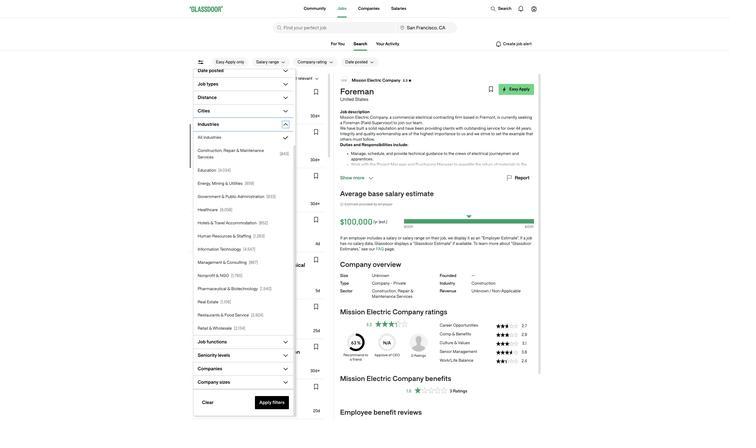 Task type: describe. For each thing, give the bounding box(es) containing it.
ca inside san francisco, ca $90k (employer est.) easy apply
[[222, 230, 228, 235]]

the left project
[[370, 162, 376, 167]]

$97k
[[194, 197, 203, 201]]

technology
[[220, 247, 241, 252]]

5d
[[316, 289, 320, 293]]

$90k
[[194, 237, 204, 241]]

more inside dropdown button
[[353, 175, 365, 181]]

$100k inside united states $100k (employer est.) easy apply
[[194, 153, 205, 157]]

status down mission electric company ratings
[[375, 321, 408, 327]]

fay
[[194, 384, 201, 389]]

san for nevada
[[194, 357, 201, 362]]

home,
[[212, 304, 225, 308]]

salaries
[[392, 6, 407, 11]]

career opportunities
[[440, 323, 479, 328]]

your
[[376, 42, 385, 46]]

1.0 stars out of 5 image
[[415, 387, 448, 396]]

estimate"
[[434, 241, 452, 246]]

contracting
[[434, 115, 454, 120]]

responsibilities
[[362, 143, 393, 147]]

company rating trends element
[[440, 321, 534, 366]]

management inside industries list box
[[198, 260, 222, 265]]

apply inside easy apply button
[[519, 87, 530, 92]]

posted for date posted dropdown button
[[209, 68, 224, 73]]

the left return
[[476, 162, 482, 167]]

average
[[340, 190, 367, 198]]

construction, repair & maintenance services inside industries list box
[[198, 148, 264, 160]]

most
[[288, 76, 297, 81]]

san for meridian
[[194, 277, 201, 282]]

jobs
[[338, 6, 347, 11]]

ratings for 3 ratings
[[453, 389, 468, 394]]

to left expedite
[[454, 162, 458, 167]]

easy apply inside jobs list element
[[199, 116, 215, 119]]

company overview
[[340, 261, 402, 269]]

culture
[[440, 341, 454, 345]]

est.) inside san francisco, ca $90k (employer est.) easy apply
[[224, 237, 232, 241]]

francisco, for meridian
[[202, 277, 221, 282]]

easy apply only button
[[212, 58, 249, 67]]

or
[[398, 236, 402, 241]]

physical
[[232, 89, 248, 94]]

status for culture & values
[[496, 342, 518, 346]]

1 horizontal spatial construction, repair & maintenance services
[[372, 289, 414, 299]]

estimate
[[406, 190, 434, 198]]

san francisco, ca $90k (employer est.) easy apply
[[194, 230, 232, 247]]

ca inside burlingame, ca $97k - $107k (employer est.) easy apply
[[217, 190, 223, 195]]

est.) inside burlingame, ca $97k - $107k (employer est.) easy apply
[[238, 197, 246, 201]]

restaurants
[[198, 313, 220, 318]]

states for united states $130.00 per hour
[[207, 397, 219, 402]]

schedule,
[[368, 151, 386, 156]]

(employer inside burlingame, ca $97k - $107k (employer est.) easy apply
[[219, 197, 237, 201]]

management inside company rating trends "element"
[[453, 350, 477, 354]]

3.6
[[522, 350, 528, 355]]

unknown / non-applicable
[[472, 289, 521, 294]]

benefit
[[374, 409, 396, 417]]

highest
[[420, 132, 434, 136]]

1 horizontal spatial construction,
[[372, 289, 397, 294]]

mission up foreman united states
[[352, 78, 366, 83]]

companies for companies link
[[358, 6, 380, 11]]

average base salary estimate
[[340, 190, 434, 198]]

1 horizontal spatial maintenance
[[372, 294, 396, 299]]

homeassist home health services
[[194, 217, 260, 221]]

$100,000 /yr (est.)
[[340, 218, 388, 227]]

salary right base
[[385, 190, 404, 198]]

comp & benefits
[[440, 332, 472, 337]]

(employer inside san francisco, ca $70.00 - $135.00 per hour (employer est.) easy apply
[[242, 284, 261, 288]]

francisco, for orthocare
[[202, 102, 221, 107]]

- inside the brisbane, ca $20.00 - $25.00 per hour (employer est.) easy apply
[[207, 324, 209, 328]]

health for homeassist home health services
[[230, 217, 243, 221]]

culture & values 3.1 stars out of 5 element
[[440, 338, 534, 347]]

francisco, for homeassist
[[202, 230, 221, 235]]

healthcare [9,058]
[[198, 208, 232, 212]]

to left us
[[457, 132, 461, 136]]

of right phases
[[392, 168, 395, 173]]

electrical inside job description mission electric company, a commercial electrical contracting firm based in fremont, is currently seeking a foreman (field supervisor) to join our team. we have built a solid reputation and have been providing clients with outstanding service for over 44 years. integrity and quality workmanship are of the highest importance to us and we strive to set the example that others must follow. duties and responsibilities include:
[[416, 115, 433, 120]]

the right phases
[[396, 168, 402, 173]]

others
[[340, 137, 352, 142]]

career opportunities 2.7 stars out of 5 element
[[440, 321, 534, 330]]

includes
[[367, 236, 382, 241]]

[1,540]
[[260, 287, 272, 291]]

mission inside jobs list element
[[206, 131, 220, 136]]

range inside if an employer includes a salary or salary range on their job, we display it as an "employer estimate".  if a job has no salary data, glassdoor displays a "glassdoor estimate" if available.  to learn more about "glassdoor estimates," see our
[[415, 236, 425, 241]]

job for job description mission electric company, a commercial electrical contracting firm based in fremont, is currently seeking a foreman (field supervisor) to join our team. we have built a solid reputation and have been providing clients with outstanding service for over 44 years. integrity and quality workmanship are of the highest importance to us and we strive to set the example that others must follow. duties and responsibilities include:
[[340, 110, 347, 114]]

ca inside san francisco, ca $70.00 - $135.00 per hour (employer est.) easy apply
[[222, 277, 228, 282]]

hour inside united states $130.00 per hour
[[216, 404, 225, 409]]

apply inside san francisco, ca $90k (employer est.) easy apply
[[207, 243, 215, 247]]

only
[[237, 60, 244, 64]]

job for job types
[[198, 81, 206, 87]]

over
[[507, 126, 515, 131]]

and down built
[[356, 132, 363, 136]]

seniority levels button
[[193, 351, 280, 360]]

maintenance inside industries list box
[[240, 148, 264, 153]]

mission electric company logo image inside jobs list element
[[194, 129, 203, 138]]

company inside jobs list element
[[236, 131, 255, 136]]

mission inside job description mission electric company, a commercial electrical contracting firm based in fremont, is currently seeking a foreman (field supervisor) to join our team. we have built a solid reputation and have been providing clients with outstanding service for over 44 years. integrity and quality workmanship are of the highest importance to us and we strive to set the example that others must follow. duties and responsibilities include:
[[340, 115, 355, 120]]

duties
[[340, 143, 353, 147]]

1 horizontal spatial 3.3
[[367, 323, 372, 327]]

electric inside jobs list element
[[221, 131, 235, 136]]

real
[[198, 300, 206, 305]]

to right the materials
[[517, 162, 521, 167]]

& for retail
[[209, 326, 212, 331]]

therapy,
[[249, 89, 265, 94]]

manage,
[[351, 151, 367, 156]]

apply inside san francisco, ca $16.00 - $40.00 per hour easy apply
[[207, 370, 215, 374]]

per inside san francisco, ca $16.00 - $40.00 per hour easy apply
[[223, 364, 229, 368]]

solid
[[369, 126, 377, 131]]

3
[[450, 389, 452, 394]]

salary right or
[[403, 236, 414, 241]]

company inside dropdown button
[[298, 60, 316, 64]]

a inside 'recommend to a friend'
[[350, 358, 352, 362]]

energy,
[[198, 181, 211, 186]]

easy apply inside button
[[510, 87, 530, 92]]

and right us
[[467, 132, 474, 136]]

[843]
[[280, 152, 289, 156]]

mission electric company 3.3 ★ for the topmost mission electric company logo
[[352, 78, 412, 83]]

glassdoor
[[375, 241, 394, 246]]

1 if from the left
[[340, 236, 343, 241]]

relevant
[[298, 76, 313, 81]]

and down technical at the right of the page
[[408, 162, 415, 167]]

approve of ceo
[[375, 353, 400, 357]]

accommodation
[[226, 221, 257, 226]]

are inside manage, schedule, and provide technical guidance to the crews of electrical journeymen and apprentices. work with the project manager and purchasing manager to expedite the return of materials to the warehouse as phases of the job are completed.
[[410, 168, 416, 173]]

states inside foreman united states
[[355, 97, 369, 102]]

2 horizontal spatial $100k
[[525, 225, 534, 229]]

& for hotels
[[211, 221, 213, 226]]

to down service
[[492, 132, 495, 136]]

for
[[501, 126, 506, 131]]

ca inside the brisbane, ca $20.00 - $25.00 per hour (employer est.) easy apply
[[212, 317, 218, 322]]

per inside the san francisco, ca $38.00 per hour
[[207, 109, 214, 114]]

[867]
[[249, 260, 258, 265]]

easy apply only
[[216, 60, 244, 64]]

of inside company ratings element
[[389, 353, 392, 357]]

construction, inside industries list box
[[198, 148, 223, 153]]

and left provide
[[386, 151, 393, 156]]

est.) inside united states $100k (employer est.) easy apply
[[225, 153, 233, 157]]

electric up foreman united states
[[367, 78, 382, 83]]

★ for the topmost mission electric company logo
[[409, 79, 412, 83]]

if
[[453, 241, 455, 246]]

industries list box
[[193, 131, 293, 335]]

& for comp
[[453, 332, 455, 337]]

hour inside the brisbane, ca $20.00 - $25.00 per hour (employer est.) easy apply
[[231, 324, 240, 328]]

$16.00
[[194, 364, 206, 368]]

hour inside san francisco, ca $70.00 - $135.00 per hour (employer est.) easy apply
[[232, 284, 241, 288]]

3.1
[[523, 341, 527, 346]]

apply inside united states $100k (employer est.) easy apply
[[207, 159, 215, 163]]

1 vertical spatial search
[[354, 42, 368, 46]]

san up types
[[208, 76, 215, 81]]

the up report
[[522, 162, 527, 167]]

none field search location
[[396, 22, 457, 33]]

and down must
[[354, 143, 361, 147]]

est.) inside the brisbane, ca $20.00 - $25.00 per hour (employer est.) easy apply
[[260, 324, 268, 328]]

2 vertical spatial services
[[397, 294, 413, 299]]

mission electric company ratings
[[340, 308, 448, 316]]

a up glassdoor
[[383, 236, 386, 241]]

a down (field
[[365, 126, 368, 131]]

we inside if an employer includes a salary or salary range on their job, we display it as an "employer estimate".  if a job has no salary data, glassdoor displays a "glassdoor estimate" if available.  to learn more about "glassdoor estimates," see our
[[448, 236, 453, 241]]

the left crews on the right
[[449, 151, 455, 156]]

comp & benefits 2.9 stars out of 5 element
[[440, 330, 534, 338]]

learn
[[479, 241, 488, 246]]

sports
[[219, 89, 231, 94]]

the down been
[[414, 132, 420, 136]]

easy inside united states $100k (employer est.) easy apply
[[199, 159, 206, 163]]

& for culture
[[455, 341, 457, 345]]

francisco, up sports
[[216, 76, 235, 81]]

report
[[515, 175, 530, 181]]

30d+ for san francisco, ca $16.00 - $40.00 per hour easy apply
[[311, 369, 320, 373]]

2 manager from the left
[[437, 162, 453, 167]]

of right return
[[494, 162, 498, 167]]

retail
[[198, 326, 208, 331]]

salary up see
[[354, 241, 364, 246]]

hotels
[[198, 221, 210, 226]]

must
[[353, 137, 362, 142]]

40,699
[[194, 76, 207, 81]]

culture & values
[[440, 341, 470, 345]]

apply inside easy apply only button
[[225, 60, 236, 64]]

employee
[[340, 409, 372, 417]]

jobs list element
[[190, 84, 328, 421]]

40,699 san francisco, ca jobs
[[194, 76, 250, 81]]

1 manager from the left
[[391, 162, 407, 167]]

[9,058]
[[220, 208, 232, 212]]

most relevant button
[[284, 74, 313, 83]]

0
[[411, 354, 414, 358]]

$130.00
[[194, 404, 208, 409]]

functions
[[207, 339, 227, 345]]

easy inside san francisco, ca $16.00 - $40.00 per hour easy apply
[[199, 370, 206, 374]]

benefits
[[456, 332, 472, 337]]

opportunities
[[453, 323, 479, 328]]

salary
[[256, 60, 268, 64]]

easy inside san francisco, ca $90k (employer est.) easy apply
[[199, 243, 206, 247]]

status down benefits
[[415, 387, 448, 394]]

home for homeassist
[[218, 217, 229, 221]]

staffing
[[237, 234, 251, 239]]

30d+ for united states $100k (employer est.) easy apply
[[311, 158, 320, 162]]

0 vertical spatial mission electric company logo image
[[341, 76, 349, 85]]

status for career opportunities
[[496, 324, 518, 328]]

manage, schedule, and provide technical guidance to the crews of electrical journeymen and apprentices. work with the project manager and purchasing manager to expedite the return of materials to the warehouse as phases of the job are completed.
[[351, 151, 527, 173]]

united for united states $100k (employer est.) easy apply
[[194, 146, 206, 151]]

unknown for unknown
[[372, 274, 390, 278]]

4d
[[316, 242, 320, 246]]

a right the estimate".
[[524, 236, 526, 241]]

1 horizontal spatial inc.
[[265, 89, 272, 94]]

per inside the brisbane, ca $20.00 - $25.00 per hour (employer est.) easy apply
[[224, 324, 230, 328]]

$107k
[[207, 197, 218, 201]]

provided
[[359, 202, 373, 206]]

technical
[[409, 151, 425, 156]]

3.3 for the topmost mission electric company logo
[[403, 79, 408, 83]]

date posted button
[[341, 58, 368, 67]]

francisco, for nevada
[[202, 357, 221, 362]]

more inside if an employer includes a salary or salary range on their job, we display it as an "employer estimate".  if a job has no salary data, glassdoor displays a "glassdoor estimate" if available.  to learn more about "glassdoor estimates," see our
[[489, 241, 499, 246]]

homeassist
[[194, 217, 217, 221]]

(employer inside united states $100k (employer est.) easy apply
[[206, 153, 225, 157]]

benefits
[[426, 375, 452, 383]]

information
[[198, 247, 219, 252]]

employer inside if an employer includes a salary or salary range on their job, we display it as an "employer estimate".  if a job has no salary data, glassdoor displays a "glassdoor estimate" if available.  to learn more about "glassdoor estimates," see our
[[349, 236, 366, 241]]

electric inside job description mission electric company, a commercial electrical contracting firm based in fremont, is currently seeking a foreman (field supervisor) to join our team. we have built a solid reputation and have been providing clients with outstanding service for over 44 years. integrity and quality workmanship are of the highest importance to us and we strive to set the example that others must follow. duties and responsibilities include:
[[355, 115, 369, 120]]

easy inside burlingame, ca $97k - $107k (employer est.) easy apply
[[199, 203, 206, 207]]

hour inside the san francisco, ca $38.00 per hour
[[215, 109, 224, 114]]

our inside if an employer includes a salary or salary range on their job, we display it as an "employer estimate".  if a job has no salary data, glassdoor displays a "glassdoor estimate" if available.  to learn more about "glassdoor estimates," see our
[[369, 247, 375, 252]]

overview
[[373, 261, 402, 269]]

& for nonprofit
[[216, 274, 219, 278]]

★ for mission electric company logo inside jobs list element
[[262, 131, 266, 135]]

open filter menu image
[[197, 59, 204, 66]]

electric down the approve
[[367, 375, 391, 383]]



Task type: vqa. For each thing, say whether or not it's contained in the screenshot.


Task type: locate. For each thing, give the bounding box(es) containing it.
san inside san francisco, ca $70.00 - $135.00 per hour (employer est.) easy apply
[[194, 277, 201, 282]]

we
[[475, 132, 480, 136], [448, 236, 453, 241]]

1 vertical spatial health
[[224, 257, 236, 261]]

0 vertical spatial ★
[[409, 79, 412, 83]]

we inside job description mission electric company, a commercial electrical contracting firm based in fremont, is currently seeking a foreman (field supervisor) to join our team. we have built a solid reputation and have been providing clients with outstanding service for over 44 years. integrity and quality workmanship are of the highest importance to us and we strive to set the example that others must follow. duties and responsibilities include:
[[475, 132, 480, 136]]

per inside san francisco, ca $70.00 - $135.00 per hour (employer est.) easy apply
[[225, 284, 231, 288]]

a down recommend
[[350, 358, 352, 362]]

per right $25.00 on the left bottom of the page
[[224, 324, 230, 328]]

2 if from the left
[[521, 236, 523, 241]]

1 horizontal spatial repair
[[398, 289, 410, 294]]

mission up we
[[340, 115, 355, 120]]

1 vertical spatial 3.3
[[257, 131, 262, 135]]

job left description
[[340, 110, 347, 114]]

have left been
[[406, 126, 414, 131]]

& for management
[[223, 260, 226, 265]]

about
[[500, 241, 511, 246]]

1 an from the left
[[344, 236, 348, 241]]

san inside san francisco, ca $16.00 - $40.00 per hour easy apply
[[194, 357, 201, 362]]

(employer up [9,058]
[[219, 197, 237, 201]]

(employer down [2,924]
[[241, 324, 260, 328]]

your activity link
[[376, 42, 400, 46]]

distance button
[[193, 93, 280, 102]]

1 horizontal spatial ★
[[409, 79, 412, 83]]

status inside "career opportunities 2.7 stars out of 5" element
[[496, 324, 518, 328]]

san inside the san francisco, ca $38.00 per hour
[[194, 102, 201, 107]]

1 vertical spatial date posted
[[198, 68, 224, 73]]

0 vertical spatial unknown
[[372, 274, 390, 278]]

unknown up company - private
[[372, 274, 390, 278]]

2 have from the left
[[406, 126, 414, 131]]

we
[[340, 126, 346, 131]]

status left 3.6
[[496, 350, 518, 355]]

1 vertical spatial we
[[448, 236, 453, 241]]

unknown down construction
[[472, 289, 489, 294]]

posted inside dropdown button
[[209, 68, 224, 73]]

0 vertical spatial united
[[340, 97, 354, 102]]

0 vertical spatial mission electric company 3.3 ★
[[352, 78, 412, 83]]

apply inside the brisbane, ca $20.00 - $25.00 per hour (employer est.) easy apply
[[207, 330, 215, 334]]

1 vertical spatial repair
[[398, 289, 410, 294]]

most relevant
[[288, 76, 313, 81]]

the down for
[[503, 132, 509, 136]]

strive
[[481, 132, 491, 136]]

& for government
[[222, 195, 225, 199]]

your activity
[[376, 42, 400, 46]]

companies link
[[358, 0, 380, 18]]

★ inside jobs list element
[[262, 131, 266, 135]]

companies right jobs
[[358, 6, 380, 11]]

0 vertical spatial date
[[346, 60, 354, 64]]

to left the join
[[394, 121, 398, 125]]

company ratings element
[[340, 334, 435, 362]]

0 horizontal spatial with
[[362, 162, 369, 167]]

& inside jobs list element
[[215, 89, 218, 94]]

united inside united states $100k (employer est.) easy apply
[[194, 146, 206, 151]]

employer right by
[[378, 202, 393, 206]]

job right the estimate".
[[527, 236, 533, 241]]

states inside united states $100k (employer est.) easy apply
[[207, 146, 219, 151]]

health for meridian home health
[[224, 257, 236, 261]]

join
[[398, 121, 405, 125]]

date posted for date posted popup button
[[346, 60, 368, 64]]

are inside job description mission electric company, a commercial electrical contracting firm based in fremont, is currently seeking a foreman (field supervisor) to join our team. we have built a solid reputation and have been providing clients with outstanding service for over 44 years. integrity and quality workmanship are of the highest importance to us and we strive to set the example that others must follow. duties and responsibilities include:
[[402, 132, 408, 136]]

per right $38.00
[[207, 109, 214, 114]]

company - private
[[372, 281, 406, 286]]

1 horizontal spatial none field
[[396, 22, 457, 33]]

posted
[[355, 60, 368, 64], [209, 68, 224, 73]]

job left fire
[[198, 339, 206, 345]]

0 horizontal spatial we
[[448, 236, 453, 241]]

1 horizontal spatial mission electric company 3.3 ★
[[352, 78, 412, 83]]

to inside 'recommend to a friend'
[[365, 353, 368, 357]]

1 horizontal spatial our
[[406, 121, 412, 125]]

0 vertical spatial as
[[372, 168, 377, 173]]

(employer inside san francisco, ca $90k (employer est.) easy apply
[[205, 237, 223, 241]]

0 horizontal spatial mission electric company logo image
[[194, 129, 203, 138]]

states up $130.00
[[207, 397, 219, 402]]

$40.00
[[209, 364, 222, 368]]

mission electric company logo image
[[341, 76, 349, 85], [194, 129, 203, 138]]

1 have from the left
[[347, 126, 356, 131]]

commercial
[[393, 115, 415, 120]]

burlingame, ca $97k - $107k (employer est.) easy apply
[[194, 190, 246, 207]]

0 vertical spatial 3.3
[[403, 79, 408, 83]]

1 vertical spatial job
[[340, 110, 347, 114]]

recommend to a friend
[[344, 353, 368, 362]]

united inside united states $130.00 per hour
[[194, 397, 206, 402]]

as inside manage, schedule, and provide technical guidance to the crews of electrical journeymen and apprentices. work with the project manager and purchasing manager to expedite the return of materials to the warehouse as phases of the job are completed.
[[372, 168, 377, 173]]

company sizes button
[[193, 378, 280, 387]]

0 horizontal spatial none field
[[273, 22, 396, 33]]

0 horizontal spatial have
[[347, 126, 356, 131]]

a right displays
[[410, 241, 412, 246]]

nevada
[[194, 344, 208, 348]]

san up $38.00
[[194, 102, 201, 107]]

project
[[377, 162, 390, 167]]

1 horizontal spatial as
[[471, 236, 475, 241]]

unknown
[[372, 274, 390, 278], [472, 289, 489, 294]]

date inside dropdown button
[[198, 68, 208, 73]]

per right $40.00
[[223, 364, 229, 368]]

0 vertical spatial construction, repair & maintenance services
[[198, 148, 264, 160]]

1 vertical spatial mission electric company logo image
[[194, 129, 203, 138]]

san francisco, ca $16.00 - $40.00 per hour easy apply
[[194, 357, 239, 374]]

mission down friend
[[340, 375, 365, 383]]

senior management 3.6 stars out of 5 element
[[440, 347, 534, 356]]

date posted inside popup button
[[346, 60, 368, 64]]

1 horizontal spatial date
[[346, 60, 354, 64]]

hour down the restaurants & food service [2,924]
[[231, 324, 240, 328]]

date
[[346, 60, 354, 64], [198, 68, 208, 73]]

1 horizontal spatial range
[[415, 236, 425, 241]]

1 30d+ from the top
[[311, 114, 320, 119]]

None field
[[273, 22, 396, 33], [396, 22, 457, 33]]

fremont,
[[480, 115, 497, 120]]

1 horizontal spatial companies
[[358, 6, 380, 11]]

2 vertical spatial job
[[198, 339, 206, 345]]

Search keyword field
[[273, 22, 396, 33]]

if up has
[[340, 236, 343, 241]]

electrical
[[416, 115, 433, 120], [472, 151, 489, 156]]

1 horizontal spatial services
[[244, 217, 260, 221]]

"glassdoor down on
[[413, 241, 434, 246]]

foreman inside job description mission electric company, a commercial electrical contracting firm based in fremont, is currently seeking a foreman (field supervisor) to join our team. we have built a solid reputation and have been providing clients with outstanding service for over 44 years. integrity and quality workmanship are of the highest importance to us and we strive to set the example that others must follow. duties and responsibilities include:
[[344, 121, 360, 125]]

1 vertical spatial as
[[471, 236, 475, 241]]

0 horizontal spatial more
[[353, 175, 365, 181]]

companies inside "companies" dropdown button
[[198, 366, 222, 372]]

united inside foreman united states
[[340, 97, 354, 102]]

1 horizontal spatial electrical
[[472, 151, 489, 156]]

status for work/life balance
[[496, 359, 518, 364]]

work/life balance 2.4 stars out of 5 element
[[440, 356, 534, 365]]

are
[[402, 132, 408, 136], [410, 168, 416, 173]]

/
[[490, 289, 492, 294]]

of left the highest
[[409, 132, 413, 136]]

construction, down company - private
[[372, 289, 397, 294]]

0 horizontal spatial range
[[269, 60, 279, 64]]

0 horizontal spatial inc.
[[226, 304, 232, 308]]

francisco, down distance
[[202, 102, 221, 107]]

/yr
[[373, 220, 378, 224]]

2 "glassdoor from the left
[[511, 241, 532, 246]]

industries
[[198, 122, 219, 127]]

2 none field from the left
[[396, 22, 457, 33]]

0 vertical spatial range
[[269, 60, 279, 64]]

job for job functions
[[198, 339, 206, 345]]

foreman united states
[[340, 87, 374, 102]]

as inside if an employer includes a salary or salary range on their job, we display it as an "employer estimate".  if a job has no salary data, glassdoor displays a "glassdoor estimate" if available.  to learn more about "glassdoor estimates," see our
[[471, 236, 475, 241]]

all industries
[[198, 135, 221, 140]]

1 horizontal spatial posted
[[355, 60, 368, 64]]

date posted down search link
[[346, 60, 368, 64]]

apply inside burlingame, ca $97k - $107k (employer est.) easy apply
[[207, 203, 215, 207]]

1 vertical spatial employer
[[349, 236, 366, 241]]

mission electric company 3.3 ★ inside jobs list element
[[206, 131, 266, 136]]

job functions
[[198, 339, 227, 345]]

activity
[[386, 42, 400, 46]]

importance
[[435, 132, 456, 136]]

1 vertical spatial construction, repair & maintenance services
[[372, 289, 414, 299]]

0 horizontal spatial an
[[344, 236, 348, 241]]

food
[[225, 313, 234, 318]]

3.3 for mission electric company logo inside jobs list element
[[257, 131, 262, 135]]

ca inside san francisco, ca $16.00 - $40.00 per hour easy apply
[[222, 357, 228, 362]]

of right crews on the right
[[467, 151, 471, 156]]

& for orthocare
[[215, 89, 218, 94]]

date posted inside dropdown button
[[198, 68, 224, 73]]

mission electric company logo image down industries
[[194, 129, 203, 138]]

1 vertical spatial range
[[415, 236, 425, 241]]

apply inside san francisco, ca $70.00 - $135.00 per hour (employer est.) easy apply
[[207, 290, 215, 294]]

1 vertical spatial unknown
[[472, 289, 489, 294]]

1 vertical spatial inc.
[[226, 304, 232, 308]]

management & consulting [867]
[[198, 260, 258, 265]]

0 horizontal spatial 3.3
[[257, 131, 262, 135]]

- inside burlingame, ca $97k - $107k (employer est.) easy apply
[[204, 197, 206, 201]]

as right it
[[471, 236, 475, 241]]

include:
[[393, 143, 409, 147]]

2 30d+ from the top
[[311, 158, 320, 162]]

type
[[340, 281, 349, 286]]

0 horizontal spatial ★
[[262, 131, 266, 135]]

as left phases
[[372, 168, 377, 173]]

0 vertical spatial search
[[498, 6, 512, 11]]

data,
[[365, 241, 374, 246]]

mission down industries
[[206, 131, 220, 136]]

status for senior management
[[496, 350, 518, 355]]

1 "glassdoor from the left
[[413, 241, 434, 246]]

$100k
[[194, 153, 205, 157], [404, 225, 414, 229], [525, 225, 534, 229]]

orthocare
[[194, 89, 214, 94]]

2.9
[[522, 333, 528, 337]]

date for date posted popup button
[[346, 60, 354, 64]]

restaurants & food service [2,924]
[[198, 313, 263, 318]]

0 horizontal spatial repair
[[224, 148, 235, 153]]

per inside united states $130.00 per hour
[[209, 404, 215, 409]]

0 horizontal spatial job
[[403, 168, 409, 173]]

status left 3.1
[[496, 342, 518, 346]]

unknown for unknown / non-applicable
[[472, 289, 489, 294]]

easy inside the brisbane, ca $20.00 - $25.00 per hour (employer est.) easy apply
[[199, 330, 206, 334]]

san for orthocare
[[194, 102, 201, 107]]

electrical inside manage, schedule, and provide technical guidance to the crews of electrical journeymen and apprentices. work with the project manager and purchasing manager to expedite the return of materials to the warehouse as phases of the job are completed.
[[472, 151, 489, 156]]

ratings for 0 ratings
[[414, 354, 426, 358]]

1 horizontal spatial job
[[527, 236, 533, 241]]

date for date posted dropdown button
[[198, 68, 208, 73]]

nonprofit
[[198, 274, 215, 278]]

1 horizontal spatial search
[[498, 6, 512, 11]]

0 horizontal spatial electrical
[[416, 115, 433, 120]]

$20.00
[[194, 324, 207, 328]]

job inside if an employer includes a salary or salary range on their job, we display it as an "employer estimate".  if a job has no salary data, glassdoor displays a "glassdoor estimate" if available.  to learn more about "glassdoor estimates," see our
[[527, 236, 533, 241]]

ratings right 0
[[414, 354, 426, 358]]

work/life
[[440, 358, 458, 363]]

0 horizontal spatial services
[[198, 155, 214, 160]]

1 horizontal spatial if
[[521, 236, 523, 241]]

we up if
[[448, 236, 453, 241]]

date up 40,699
[[198, 68, 208, 73]]

salary left or
[[387, 236, 397, 241]]

of inside job description mission electric company, a commercial electrical contracting firm based in fremont, is currently seeking a foreman (field supervisor) to join our team. we have built a solid reputation and have been providing clients with outstanding service for over 44 years. integrity and quality workmanship are of the highest importance to us and we strive to set the example that others must follow. duties and responsibilities include:
[[409, 132, 413, 136]]

services down private
[[397, 294, 413, 299]]

0 vertical spatial job
[[403, 168, 409, 173]]

services inside jobs list element
[[244, 217, 260, 221]]

(employer down the [1,790]
[[242, 284, 261, 288]]

1 horizontal spatial have
[[406, 126, 414, 131]]

manager down provide
[[391, 162, 407, 167]]

states down industries
[[207, 146, 219, 151]]

date down search link
[[346, 60, 354, 64]]

1 vertical spatial posted
[[209, 68, 224, 73]]

comp
[[440, 332, 452, 337]]

job inside job description mission electric company, a commercial electrical contracting firm based in fremont, is currently seeking a foreman (field supervisor) to join our team. we have built a solid reputation and have been providing clients with outstanding service for over 44 years. integrity and quality workmanship are of the highest importance to us and we strive to set the example that others must follow. duties and responsibilities include:
[[340, 110, 347, 114]]

it
[[468, 236, 470, 241]]

& for pharmaceutical
[[227, 287, 230, 291]]

and down the join
[[398, 126, 405, 131]]

range left on
[[415, 236, 425, 241]]

1 vertical spatial ★
[[262, 131, 266, 135]]

0 horizontal spatial companies
[[198, 366, 222, 372]]

0 horizontal spatial date
[[198, 68, 208, 73]]

with down apprentices.
[[362, 162, 369, 167]]

2 horizontal spatial services
[[397, 294, 413, 299]]

3 30d+ from the top
[[311, 202, 320, 206]]

1 vertical spatial our
[[369, 247, 375, 252]]

united for united states $130.00 per hour
[[194, 397, 206, 402]]

an up to
[[476, 236, 481, 241]]

0 horizontal spatial manager
[[391, 162, 407, 167]]

0 vertical spatial foreman
[[340, 87, 374, 96]]

0 horizontal spatial maintenance
[[240, 148, 264, 153]]

1 horizontal spatial employer
[[378, 202, 393, 206]]

posted up "40,699 san francisco, ca jobs"
[[209, 68, 224, 73]]

30d+ for san francisco, ca $38.00 per hour
[[311, 114, 320, 119]]

1 horizontal spatial $100k
[[404, 225, 414, 229]]

1 none field from the left
[[273, 22, 396, 33]]

ratings right '3'
[[453, 389, 468, 394]]

0 horizontal spatial employer
[[349, 236, 366, 241]]

0 vertical spatial states
[[355, 97, 369, 102]]

posted for date posted popup button
[[355, 60, 368, 64]]

states for united states $100k (employer est.) easy apply
[[207, 146, 219, 151]]

status inside the comp & benefits 2.9 stars out of 5 element
[[496, 333, 518, 337]]

construction, down "all industries"
[[198, 148, 223, 153]]

0 horizontal spatial as
[[372, 168, 377, 173]]

date posted button
[[193, 66, 280, 75]]

company
[[298, 60, 316, 64], [383, 78, 401, 83], [236, 131, 255, 136], [340, 261, 371, 269], [372, 281, 390, 286], [393, 308, 424, 316], [393, 375, 424, 383], [198, 380, 218, 385]]

report button
[[506, 175, 530, 181]]

$38.00
[[194, 109, 207, 114]]

ca inside the san francisco, ca $38.00 per hour
[[222, 102, 228, 107]]

0 vertical spatial ratings
[[414, 354, 426, 358]]

mission down the sector
[[340, 308, 365, 316]]

1 horizontal spatial management
[[453, 350, 477, 354]]

0 horizontal spatial "glassdoor
[[413, 241, 434, 246]]

show more button
[[340, 175, 375, 181]]

to right guidance
[[444, 151, 448, 156]]

3.3 stars out of 5 image
[[375, 321, 408, 329]]

job inside manage, schedule, and provide technical guidance to the crews of electrical journeymen and apprentices. work with the project manager and purchasing manager to expedite the return of materials to the warehouse as phases of the job are completed.
[[403, 168, 409, 173]]

we down outstanding
[[475, 132, 480, 136]]

nevada fire protection
[[194, 344, 237, 348]]

salary range button
[[252, 58, 279, 67]]

job functions button
[[193, 338, 280, 347]]

our right the join
[[406, 121, 412, 125]]

0 vertical spatial with
[[456, 126, 464, 131]]

search link
[[354, 42, 368, 51]]

hour right $130.00
[[216, 404, 225, 409]]

repair down the all industries button
[[224, 148, 235, 153]]

a up we
[[340, 121, 343, 125]]

1 horizontal spatial we
[[475, 132, 480, 136]]

home for meridian
[[211, 257, 223, 261]]

services inside industries list box
[[198, 155, 214, 160]]

founded
[[440, 274, 457, 278]]

range inside popup button
[[269, 60, 279, 64]]

2 vertical spatial 3.3
[[367, 323, 372, 327]]

- inside san francisco, ca $70.00 - $135.00 per hour (employer est.) easy apply
[[207, 284, 209, 288]]

1 vertical spatial date
[[198, 68, 208, 73]]

1 vertical spatial construction,
[[372, 289, 397, 294]]

that
[[526, 132, 533, 136]]

francisco, inside san francisco, ca $70.00 - $135.00 per hour (employer est.) easy apply
[[202, 277, 221, 282]]

inc. right therapy,
[[265, 89, 272, 94]]

1 horizontal spatial date posted
[[346, 60, 368, 64]]

1 horizontal spatial easy apply
[[510, 87, 530, 92]]

san up $90k
[[194, 230, 201, 235]]

easy inside easy apply only button
[[216, 60, 225, 64]]

Search location field
[[396, 22, 457, 33]]

0 horizontal spatial construction, repair & maintenance services
[[198, 148, 264, 160]]

san for homeassist
[[194, 230, 201, 235]]

0 horizontal spatial easy apply
[[199, 116, 215, 119]]

quality
[[364, 132, 376, 136]]

united states $130.00 per hour
[[194, 397, 225, 409]]

orthocare & sports physical therapy, inc.
[[194, 89, 272, 94]]

repair inside industries list box
[[224, 148, 235, 153]]

-
[[204, 197, 206, 201], [472, 274, 474, 278], [474, 274, 476, 278], [391, 281, 393, 286], [207, 284, 209, 288], [207, 324, 209, 328], [207, 364, 208, 368]]

construction, repair & maintenance services up [4,034]
[[198, 148, 264, 160]]

(employer inside the brisbane, ca $20.00 - $25.00 per hour (employer est.) easy apply
[[241, 324, 260, 328]]

status
[[375, 321, 408, 327], [496, 324, 518, 328], [496, 333, 518, 337], [496, 342, 518, 346], [496, 350, 518, 355], [496, 359, 518, 364], [415, 387, 448, 394]]

electric up the 3.3 stars out of 5 image
[[367, 308, 391, 316]]

values
[[458, 341, 470, 345]]

employer up no
[[349, 236, 366, 241]]

companies
[[358, 6, 380, 11], [198, 366, 222, 372]]

maintenance down the all industries button
[[240, 148, 264, 153]]

a up supervisor)
[[390, 115, 392, 120]]

est.) up [4,034]
[[225, 153, 233, 157]]

0 horizontal spatial $100k
[[194, 153, 205, 157]]

hour down 'seniority levels' dropdown button at the left
[[230, 364, 239, 368]]

[2,924]
[[251, 313, 263, 318]]

1 horizontal spatial mission electric company logo image
[[341, 76, 349, 85]]

1 horizontal spatial more
[[489, 241, 499, 246]]

san up $16.00
[[194, 357, 201, 362]]

easy inside easy apply button
[[510, 87, 518, 92]]

available.
[[456, 241, 473, 246]]

electric down industries popup button
[[221, 131, 235, 136]]

2 an from the left
[[476, 236, 481, 241]]

balance
[[459, 358, 474, 363]]

education
[[198, 168, 216, 173]]

search inside button
[[498, 6, 512, 11]]

status left 2.4 at right
[[496, 359, 518, 364]]

per down ngo
[[225, 284, 231, 288]]

date posted for date posted dropdown button
[[198, 68, 224, 73]]

real estate [1,106]
[[198, 300, 231, 305]]

company inside popup button
[[198, 380, 218, 385]]

date inside popup button
[[346, 60, 354, 64]]

0 vertical spatial easy apply
[[510, 87, 530, 92]]

- inside san francisco, ca $16.00 - $40.00 per hour easy apply
[[207, 364, 208, 368]]

posted inside popup button
[[355, 60, 368, 64]]

1 horizontal spatial "glassdoor
[[511, 241, 532, 246]]

san francisco, ca $38.00 per hour
[[194, 102, 228, 114]]

human resources & staffing [1,263]
[[198, 234, 265, 239]]

status inside the work/life balance 2.4 stars out of 5 element
[[496, 359, 518, 364]]

states inside united states $130.00 per hour
[[207, 397, 219, 402]]

job
[[403, 168, 409, 173], [527, 236, 533, 241]]

electric down description
[[355, 115, 369, 120]]

& for restaurants
[[221, 313, 224, 318]]

30d+ for burlingame, ca $97k - $107k (employer est.) easy apply
[[311, 202, 320, 206]]

san francisco, ca $70.00 - $135.00 per hour (employer est.) easy apply
[[194, 277, 269, 294]]

of
[[409, 132, 413, 136], [467, 151, 471, 156], [494, 162, 498, 167], [392, 168, 395, 173], [389, 353, 392, 357]]

have up "integrity"
[[347, 126, 356, 131]]

francisco, inside san francisco, ca $90k (employer est.) easy apply
[[202, 230, 221, 235]]

is
[[498, 115, 501, 120]]

electric
[[367, 78, 382, 83], [355, 115, 369, 120], [221, 131, 235, 136], [367, 308, 391, 316], [367, 375, 391, 383]]

ngo
[[220, 274, 229, 278]]

to right recommend
[[365, 353, 368, 357]]

francisco, up $135.00
[[202, 277, 221, 282]]

1 horizontal spatial an
[[476, 236, 481, 241]]

easterseals northern california logo image
[[194, 173, 203, 182]]

status inside senior management 3.6 stars out of 5 element
[[496, 350, 518, 355]]

electrical up return
[[472, 151, 489, 156]]

1 horizontal spatial unknown
[[472, 289, 489, 294]]

status left the 2.7
[[496, 324, 518, 328]]

with inside job description mission electric company, a commercial electrical contracting firm based in fremont, is currently seeking a foreman (field supervisor) to join our team. we have built a solid reputation and have been providing clients with outstanding service for over 44 years. integrity and quality workmanship are of the highest importance to us and we strive to set the example that others must follow. duties and responsibilities include:
[[456, 126, 464, 131]]

easy inside san francisco, ca $70.00 - $135.00 per hour (employer est.) easy apply
[[199, 290, 206, 294]]

home
[[218, 217, 229, 221], [211, 257, 223, 261]]

and up the materials
[[513, 151, 519, 156]]

if right the estimate".
[[521, 236, 523, 241]]

more down warehouse
[[353, 175, 365, 181]]

0 vertical spatial employer
[[378, 202, 393, 206]]

companies for "companies" dropdown button
[[198, 366, 222, 372]]

mission electric company 3.3 ★ for mission electric company logo inside jobs list element
[[206, 131, 266, 136]]

0 horizontal spatial search
[[354, 42, 368, 46]]

4 30d+ from the top
[[311, 369, 320, 373]]

2 vertical spatial united
[[194, 397, 206, 402]]

status inside culture & values 3.1 stars out of 5 element
[[496, 342, 518, 346]]

healthcare
[[198, 208, 218, 212]]

0 vertical spatial job
[[198, 81, 206, 87]]

job types button
[[193, 80, 280, 89]]

career
[[440, 323, 453, 328]]

none field 'search keyword'
[[273, 22, 396, 33]]

j style at home, inc.
[[194, 304, 232, 308]]

estate
[[207, 300, 218, 305]]

(employer
[[206, 153, 225, 157], [219, 197, 237, 201], [205, 237, 223, 241], [242, 284, 261, 288], [241, 324, 260, 328]]

ratings inside company ratings element
[[414, 354, 426, 358]]

est.) inside san francisco, ca $70.00 - $135.00 per hour (employer est.) easy apply
[[262, 284, 269, 288]]

0 vertical spatial our
[[406, 121, 412, 125]]

1 vertical spatial management
[[453, 350, 477, 354]]

0 horizontal spatial are
[[402, 132, 408, 136]]

est.) down [2,924]
[[260, 324, 268, 328]]

1 vertical spatial services
[[244, 217, 260, 221]]

maintenance down company - private
[[372, 294, 396, 299]]

20d
[[313, 409, 320, 413]]

easy
[[216, 60, 225, 64], [510, 87, 518, 92], [199, 116, 206, 119], [199, 159, 206, 163], [199, 203, 206, 207], [199, 243, 206, 247], [199, 290, 206, 294], [199, 330, 206, 334], [199, 370, 206, 374]]

1 vertical spatial are
[[410, 168, 416, 173]]

with inside manage, schedule, and provide technical guidance to the crews of electrical journeymen and apprentices. work with the project manager and purchasing manager to expedite the return of materials to the warehouse as phases of the job are completed.
[[362, 162, 369, 167]]

status for comp & benefits
[[496, 333, 518, 337]]

our inside job description mission electric company, a commercial electrical contracting firm based in fremont, is currently seeking a foreman (field supervisor) to join our team. we have built a solid reputation and have been providing clients with outstanding service for over 44 years. integrity and quality workmanship are of the highest importance to us and we strive to set the example that others must follow. duties and responsibilities include:
[[406, 121, 412, 125]]

industries button
[[193, 120, 280, 129]]

team.
[[413, 121, 424, 125]]

jobs
[[242, 76, 250, 81]]

hour inside san francisco, ca $16.00 - $40.00 per hour easy apply
[[230, 364, 239, 368]]

has
[[340, 241, 347, 246]]



